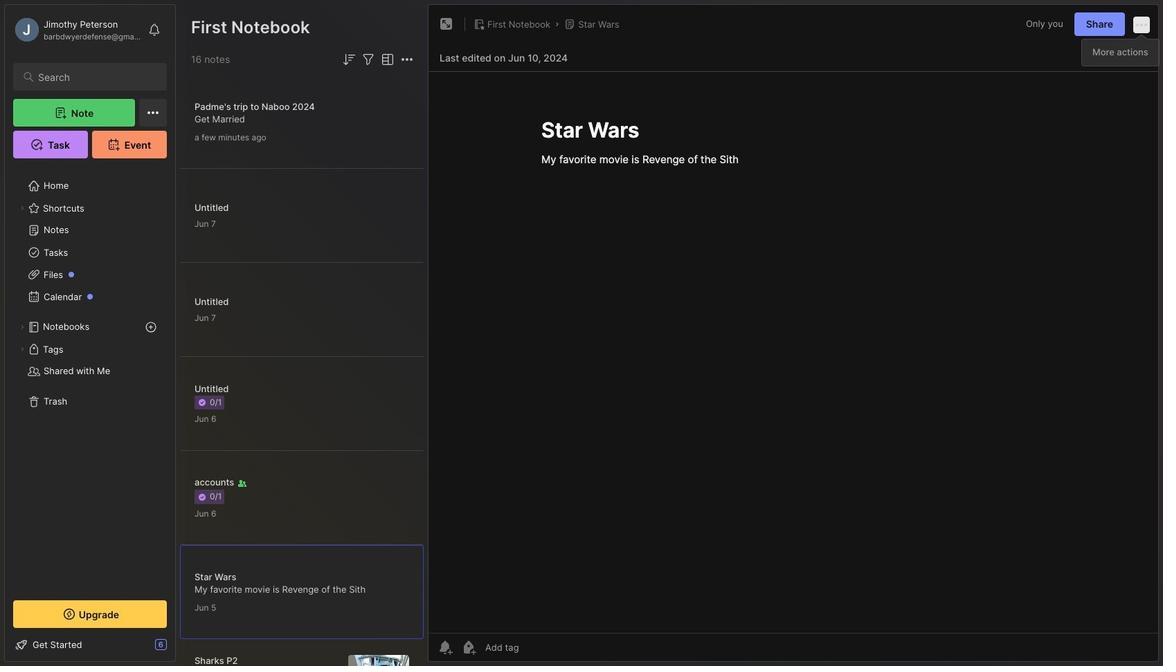 Task type: vqa. For each thing, say whether or not it's contained in the screenshot.
main element
yes



Task type: describe. For each thing, give the bounding box(es) containing it.
main element
[[0, 0, 180, 667]]

Add tag field
[[484, 642, 589, 654]]

note window element
[[428, 4, 1159, 666]]

expand note image
[[438, 16, 455, 33]]

tree inside main element
[[5, 167, 175, 589]]

Add filters field
[[360, 51, 377, 68]]

View options field
[[377, 51, 396, 68]]

Help and Learning task checklist field
[[5, 634, 175, 656]]

Account field
[[13, 16, 141, 44]]

1 vertical spatial more actions field
[[399, 51, 415, 68]]

add a reminder image
[[437, 640, 454, 656]]

expand tags image
[[18, 346, 26, 354]]

none search field inside main element
[[38, 69, 154, 85]]

0 vertical spatial more actions field
[[1133, 15, 1150, 33]]



Task type: locate. For each thing, give the bounding box(es) containing it.
More actions field
[[1133, 15, 1150, 33], [399, 51, 415, 68]]

Sort options field
[[341, 51, 357, 68]]

Search text field
[[38, 71, 154, 84]]

add filters image
[[360, 51, 377, 68]]

expand notebooks image
[[18, 323, 26, 332]]

1 horizontal spatial more actions field
[[1133, 15, 1150, 33]]

0 horizontal spatial more actions field
[[399, 51, 415, 68]]

click to collapse image
[[175, 641, 185, 658]]

more actions image
[[399, 51, 415, 68]]

Note Editor text field
[[429, 71, 1158, 634]]

tree
[[5, 167, 175, 589]]

None search field
[[38, 69, 154, 85]]

add tag image
[[460, 640, 477, 656]]

more actions image
[[1133, 16, 1150, 33]]



